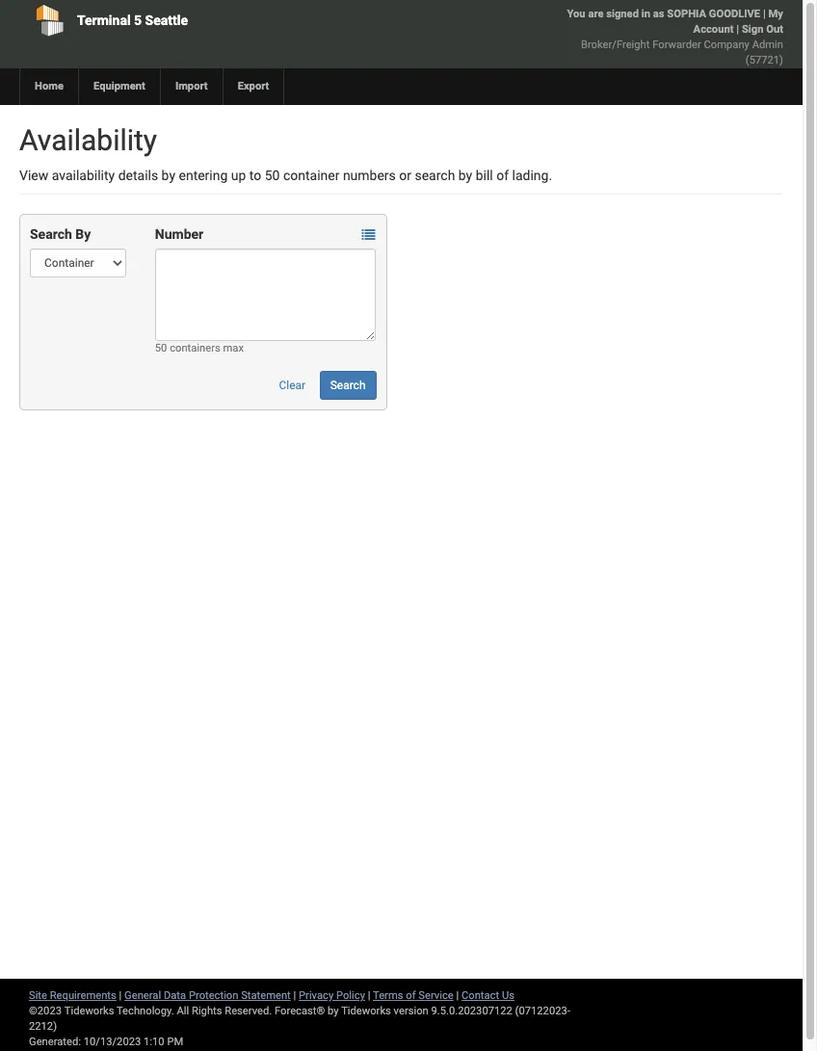 Task type: describe. For each thing, give the bounding box(es) containing it.
(57721)
[[746, 54, 783, 66]]

entering
[[179, 168, 228, 183]]

number
[[155, 226, 204, 242]]

9.5.0.202307122
[[431, 1005, 512, 1017]]

1 vertical spatial 50
[[155, 342, 167, 355]]

out
[[766, 23, 783, 36]]

container
[[283, 168, 340, 183]]

in
[[641, 8, 650, 20]]

terminal 5 seattle link
[[19, 0, 321, 40]]

site
[[29, 990, 47, 1002]]

numbers
[[343, 168, 396, 183]]

Number text field
[[155, 249, 376, 341]]

seattle
[[145, 13, 188, 28]]

general data protection statement link
[[124, 990, 291, 1002]]

| sign out broker/freight forwarder company admin (57721)
[[581, 23, 783, 66]]

forwarder
[[652, 39, 701, 51]]

by inside forecast® by tideworks version 9.5.0.202307122 (07122023- 2212) generated: 10/13/2023 1:10 pm
[[328, 1005, 339, 1017]]

import
[[175, 80, 208, 92]]

you
[[567, 8, 585, 20]]

all
[[177, 1005, 189, 1017]]

privacy
[[299, 990, 334, 1002]]

terms of service link
[[373, 990, 454, 1002]]

are
[[588, 8, 604, 20]]

or
[[399, 168, 411, 183]]

account
[[693, 23, 734, 36]]

you are signed in as sophia goodlive |
[[567, 8, 768, 20]]

site requirements link
[[29, 990, 116, 1002]]

2 horizontal spatial by
[[458, 168, 472, 183]]

sophia
[[667, 8, 706, 20]]

generated:
[[29, 1036, 81, 1048]]

2212)
[[29, 1020, 57, 1033]]

clear button
[[268, 371, 316, 400]]

terminal 5 seattle
[[77, 13, 188, 28]]

5
[[134, 13, 142, 28]]

search by
[[30, 226, 91, 242]]

service
[[418, 990, 454, 1002]]

to
[[249, 168, 261, 183]]

sign out link
[[742, 23, 783, 36]]

site requirements | general data protection statement | privacy policy | terms of service | contact us ©2023 tideworks technology. all rights reserved.
[[29, 990, 514, 1017]]

view
[[19, 168, 48, 183]]

equipment
[[93, 80, 145, 92]]

terminal
[[77, 13, 131, 28]]

policy
[[336, 990, 365, 1002]]

bill
[[476, 168, 493, 183]]

forecast® by tideworks version 9.5.0.202307122 (07122023- 2212) generated: 10/13/2023 1:10 pm
[[29, 1005, 570, 1048]]

| left general
[[119, 990, 122, 1002]]

tideworks
[[341, 1005, 391, 1017]]

home link
[[19, 68, 78, 105]]

export link
[[222, 68, 284, 105]]

max
[[223, 342, 244, 355]]

requirements
[[50, 990, 116, 1002]]

sign
[[742, 23, 763, 36]]

company
[[704, 39, 749, 51]]

1 horizontal spatial 50
[[265, 168, 280, 183]]



Task type: vqa. For each thing, say whether or not it's contained in the screenshot.
the rightmost 'Map'
no



Task type: locate. For each thing, give the bounding box(es) containing it.
1:10
[[144, 1036, 164, 1048]]

search inside button
[[330, 379, 366, 392]]

by left bill on the right
[[458, 168, 472, 183]]

show list image
[[362, 229, 375, 242]]

by
[[75, 226, 91, 242]]

1 horizontal spatial of
[[496, 168, 509, 183]]

1 vertical spatial of
[[406, 990, 416, 1002]]

pm
[[167, 1036, 183, 1048]]

50 right the to
[[265, 168, 280, 183]]

lading.
[[512, 168, 552, 183]]

containers
[[170, 342, 220, 355]]

import link
[[160, 68, 222, 105]]

version
[[394, 1005, 429, 1017]]

©2023 tideworks
[[29, 1005, 114, 1017]]

us
[[502, 990, 514, 1002]]

as
[[653, 8, 664, 20]]

1 horizontal spatial search
[[330, 379, 366, 392]]

of right bill on the right
[[496, 168, 509, 183]]

signed
[[606, 8, 639, 20]]

of inside 'site requirements | general data protection statement | privacy policy | terms of service | contact us ©2023 tideworks technology. all rights reserved.'
[[406, 990, 416, 1002]]

0 horizontal spatial search
[[30, 226, 72, 242]]

| up 'forecast®' at bottom left
[[293, 990, 296, 1002]]

| up 9.5.0.202307122
[[456, 990, 459, 1002]]

1 vertical spatial search
[[330, 379, 366, 392]]

| left the my
[[763, 8, 766, 20]]

broker/freight
[[581, 39, 650, 51]]

50 left the containers
[[155, 342, 167, 355]]

goodlive
[[709, 8, 760, 20]]

by down privacy policy link
[[328, 1005, 339, 1017]]

search left by
[[30, 226, 72, 242]]

|
[[763, 8, 766, 20], [736, 23, 739, 36], [119, 990, 122, 1002], [293, 990, 296, 1002], [368, 990, 370, 1002], [456, 990, 459, 1002]]

by
[[161, 168, 175, 183], [458, 168, 472, 183], [328, 1005, 339, 1017]]

search
[[415, 168, 455, 183]]

0 vertical spatial search
[[30, 226, 72, 242]]

view availability details by entering up to 50 container numbers or search by bill of lading.
[[19, 168, 552, 183]]

contact
[[462, 990, 499, 1002]]

contact us link
[[462, 990, 514, 1002]]

1 horizontal spatial by
[[328, 1005, 339, 1017]]

search for search
[[330, 379, 366, 392]]

privacy policy link
[[299, 990, 365, 1002]]

search right clear
[[330, 379, 366, 392]]

of
[[496, 168, 509, 183], [406, 990, 416, 1002]]

rights
[[192, 1005, 222, 1017]]

availability
[[19, 123, 157, 157]]

search
[[30, 226, 72, 242], [330, 379, 366, 392]]

by right details
[[161, 168, 175, 183]]

search button
[[320, 371, 376, 400]]

general
[[124, 990, 161, 1002]]

0 vertical spatial of
[[496, 168, 509, 183]]

protection
[[189, 990, 238, 1002]]

0 horizontal spatial of
[[406, 990, 416, 1002]]

| up 'tideworks'
[[368, 990, 370, 1002]]

(07122023-
[[515, 1005, 570, 1017]]

details
[[118, 168, 158, 183]]

technology.
[[117, 1005, 174, 1017]]

my account
[[693, 8, 783, 36]]

availability
[[52, 168, 115, 183]]

search for search by
[[30, 226, 72, 242]]

my account link
[[693, 8, 783, 36]]

equipment link
[[78, 68, 160, 105]]

50
[[265, 168, 280, 183], [155, 342, 167, 355]]

data
[[164, 990, 186, 1002]]

of up version
[[406, 990, 416, 1002]]

statement
[[241, 990, 291, 1002]]

my
[[768, 8, 783, 20]]

0 vertical spatial 50
[[265, 168, 280, 183]]

| inside | sign out broker/freight forwarder company admin (57721)
[[736, 23, 739, 36]]

10/13/2023
[[84, 1036, 141, 1048]]

clear
[[279, 379, 306, 392]]

50 containers max
[[155, 342, 244, 355]]

export
[[238, 80, 269, 92]]

forecast®
[[275, 1005, 325, 1017]]

up
[[231, 168, 246, 183]]

0 horizontal spatial 50
[[155, 342, 167, 355]]

| left sign
[[736, 23, 739, 36]]

home
[[35, 80, 64, 92]]

terms
[[373, 990, 403, 1002]]

reserved.
[[225, 1005, 272, 1017]]

admin
[[752, 39, 783, 51]]

0 horizontal spatial by
[[161, 168, 175, 183]]



